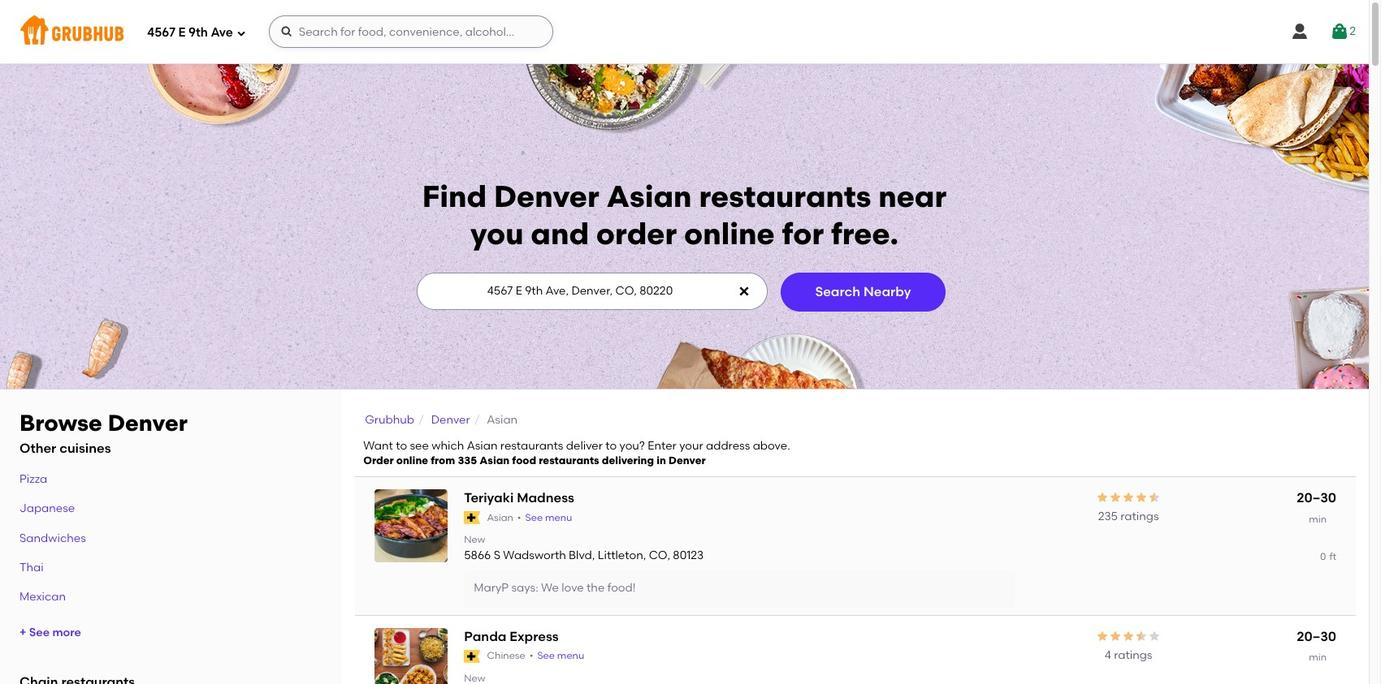 Task type: vqa. For each thing, say whether or not it's contained in the screenshot.
LAKSA
no



Task type: locate. For each thing, give the bounding box(es) containing it.
1 vertical spatial see
[[29, 627, 50, 641]]

2 20–30 from the top
[[1297, 630, 1337, 645]]

see
[[525, 512, 543, 524], [29, 627, 50, 641], [537, 651, 555, 662]]

1 subscription pass image from the top
[[464, 512, 481, 525]]

0 vertical spatial 20–30
[[1297, 491, 1337, 506]]

• for express
[[530, 651, 533, 662]]

•
[[517, 512, 521, 524], [530, 651, 533, 662]]

235
[[1098, 511, 1118, 524]]

4567
[[147, 25, 175, 40]]

1 vertical spatial •
[[530, 651, 533, 662]]

4
[[1105, 649, 1111, 663]]

2 new from the top
[[464, 673, 485, 685]]

new inside new 5866 s wadsworth blvd, littleton, co, 80123
[[464, 535, 485, 546]]

svg image
[[236, 28, 246, 38]]

1 vertical spatial online
[[396, 455, 428, 467]]

subscription pass image down teriyaki
[[464, 512, 481, 525]]

new up 5866
[[464, 535, 485, 546]]

restaurants up for
[[699, 179, 871, 215]]

0 vertical spatial •
[[517, 512, 521, 524]]

20–30 min
[[1297, 491, 1337, 525], [1297, 630, 1337, 664]]

0 vertical spatial restaurants
[[699, 179, 871, 215]]

you?
[[620, 440, 645, 453]]

pizza
[[20, 473, 47, 487]]

20–30
[[1297, 491, 1337, 506], [1297, 630, 1337, 645]]

online down see
[[396, 455, 428, 467]]

subscription pass image
[[464, 512, 481, 525], [464, 651, 481, 664]]

1 horizontal spatial •
[[530, 651, 533, 662]]

subscription pass image for panda
[[464, 651, 481, 664]]

ratings
[[1121, 511, 1159, 524], [1114, 649, 1153, 663]]

star icon image
[[1096, 492, 1109, 505], [1109, 492, 1122, 505], [1122, 492, 1135, 505], [1135, 492, 1148, 505], [1148, 492, 1161, 505], [1148, 492, 1161, 505], [1096, 630, 1109, 643], [1109, 630, 1122, 643], [1122, 630, 1135, 643], [1135, 630, 1148, 643], [1135, 630, 1148, 643], [1148, 630, 1161, 643]]

2 20–30 min from the top
[[1297, 630, 1337, 664]]

subscription pass image down panda
[[464, 651, 481, 664]]

20–30 for 235 ratings
[[1297, 491, 1337, 506]]

restaurants up food
[[500, 440, 563, 453]]

0 horizontal spatial to
[[396, 440, 407, 453]]

2 subscription pass image from the top
[[464, 651, 481, 664]]

japanese link
[[20, 502, 75, 516]]

Search Address search field
[[416, 274, 766, 309]]

see menu link
[[525, 511, 572, 526], [537, 650, 584, 664]]

1 horizontal spatial to
[[606, 440, 617, 453]]

asian inside find denver asian restaurants near you and order online for free.
[[607, 179, 692, 215]]

see down madness
[[525, 512, 543, 524]]

see
[[410, 440, 429, 453]]

0 vertical spatial ratings
[[1121, 511, 1159, 524]]

20–30 min for 4 ratings
[[1297, 630, 1337, 664]]

• down express
[[530, 651, 533, 662]]

love
[[562, 582, 584, 596]]

80123
[[673, 549, 704, 563]]

restaurants down deliver
[[539, 455, 599, 467]]

1 vertical spatial see menu link
[[537, 650, 584, 664]]

denver inside find denver asian restaurants near you and order online for free.
[[494, 179, 599, 215]]

+ see more button
[[20, 620, 81, 649]]

0 vertical spatial see
[[525, 512, 543, 524]]

deliver
[[566, 440, 603, 453]]

20–30 up 0
[[1297, 491, 1337, 506]]

your
[[679, 440, 703, 453]]

co,
[[649, 549, 670, 563]]

online
[[684, 216, 775, 252], [396, 455, 428, 467]]

and
[[531, 216, 589, 252]]

denver
[[494, 179, 599, 215], [108, 409, 188, 437], [431, 413, 470, 427], [669, 455, 706, 467]]

svg image inside 2 button
[[1330, 22, 1350, 41]]

20–30 for 4 ratings
[[1297, 630, 1337, 645]]

menu
[[545, 512, 572, 524], [557, 651, 584, 662]]

1 horizontal spatial online
[[684, 216, 775, 252]]

see right +
[[29, 627, 50, 641]]

menu for teriyaki madness
[[545, 512, 572, 524]]

0 vertical spatial menu
[[545, 512, 572, 524]]

which
[[432, 440, 464, 453]]

see menu link for teriyaki madness
[[525, 511, 572, 526]]

to left see
[[396, 440, 407, 453]]

1 vertical spatial subscription pass image
[[464, 651, 481, 664]]

• for madness
[[517, 512, 521, 524]]

we
[[541, 582, 559, 596]]

panda express link
[[464, 629, 848, 647]]

browse
[[20, 409, 102, 437]]

1 vertical spatial menu
[[557, 651, 584, 662]]

20–30 down 0
[[1297, 630, 1337, 645]]

above.
[[753, 440, 790, 453]]

ratings right 4
[[1114, 649, 1153, 663]]

see menu link for panda express
[[537, 650, 584, 664]]

search
[[815, 284, 861, 300]]

0 vertical spatial see menu link
[[525, 511, 572, 526]]

denver up the and
[[494, 179, 599, 215]]

madness
[[517, 491, 574, 506]]

1 20–30 min from the top
[[1297, 491, 1337, 525]]

see menu link down madness
[[525, 511, 572, 526]]

browse hero image
[[0, 63, 1369, 389]]

• down teriyaki madness
[[517, 512, 521, 524]]

new
[[464, 535, 485, 546], [464, 673, 485, 685]]

min for 4 ratings
[[1309, 653, 1327, 664]]

new for new
[[464, 673, 485, 685]]

0 vertical spatial new
[[464, 535, 485, 546]]

thai
[[20, 561, 44, 575]]

asian up 335
[[467, 440, 498, 453]]

ratings right 235
[[1121, 511, 1159, 524]]

order
[[596, 216, 677, 252]]

0 horizontal spatial online
[[396, 455, 428, 467]]

to left you?
[[606, 440, 617, 453]]

panda
[[464, 630, 507, 645]]

0 horizontal spatial •
[[517, 512, 521, 524]]

1 vertical spatial 20–30
[[1297, 630, 1337, 645]]

0 vertical spatial subscription pass image
[[464, 512, 481, 525]]

+
[[20, 627, 26, 641]]

0 vertical spatial 20–30 min
[[1297, 491, 1337, 525]]

2
[[1350, 24, 1356, 38]]

menu down madness
[[545, 512, 572, 524]]

e
[[178, 25, 186, 40]]

see menu link down express
[[537, 650, 584, 664]]

min
[[1309, 514, 1327, 525], [1309, 653, 1327, 664]]

denver down the your
[[669, 455, 706, 467]]

1 min from the top
[[1309, 514, 1327, 525]]

more
[[52, 627, 81, 641]]

cuisines
[[59, 442, 111, 457]]

asian down teriyaki
[[487, 512, 513, 524]]

asian up order
[[607, 179, 692, 215]]

ave
[[211, 25, 233, 40]]

panda express
[[464, 630, 559, 645]]

grubhub
[[365, 413, 414, 427]]

2 vertical spatial restaurants
[[539, 455, 599, 467]]

1 vertical spatial 20–30 min
[[1297, 630, 1337, 664]]

0 vertical spatial min
[[1309, 514, 1327, 525]]

find
[[422, 179, 487, 215]]

1 vertical spatial new
[[464, 673, 485, 685]]

chinese • see menu
[[487, 651, 584, 662]]

to
[[396, 440, 407, 453], [606, 440, 617, 453]]

2 vertical spatial see
[[537, 651, 555, 662]]

ratings for 4 ratings
[[1114, 649, 1153, 663]]

1 vertical spatial min
[[1309, 653, 1327, 664]]

restaurants
[[699, 179, 871, 215], [500, 440, 563, 453], [539, 455, 599, 467]]

other cuisines
[[20, 442, 111, 457]]

svg image
[[1290, 22, 1310, 41], [1330, 22, 1350, 41], [280, 25, 293, 38], [737, 285, 750, 298]]

new 5866 s wadsworth blvd, littleton, co, 80123
[[464, 535, 704, 563]]

online left for
[[684, 216, 775, 252]]

0 vertical spatial online
[[684, 216, 775, 252]]

1 vertical spatial ratings
[[1114, 649, 1153, 663]]

nearby
[[864, 284, 911, 300]]

denver inside want to see which asian restaurants deliver to you? enter your address above. order online from 335 asian food restaurants delivering in denver
[[669, 455, 706, 467]]

1 20–30 from the top
[[1297, 491, 1337, 506]]

asian
[[607, 179, 692, 215], [487, 413, 518, 427], [467, 440, 498, 453], [480, 455, 510, 467], [487, 512, 513, 524]]

browse denver
[[20, 409, 188, 437]]

1 new from the top
[[464, 535, 485, 546]]

new down panda
[[464, 673, 485, 685]]

2 min from the top
[[1309, 653, 1327, 664]]

see down express
[[537, 651, 555, 662]]

menu down express
[[557, 651, 584, 662]]



Task type: describe. For each thing, give the bounding box(es) containing it.
2 button
[[1330, 17, 1356, 46]]

ft
[[1330, 552, 1337, 563]]

0 ft
[[1320, 552, 1337, 563]]

japanese
[[20, 502, 75, 516]]

from
[[431, 455, 455, 467]]

panda express delivery image
[[375, 629, 448, 685]]

the
[[587, 582, 605, 596]]

search nearby button
[[780, 273, 946, 312]]

says:
[[511, 582, 538, 596]]

335
[[458, 455, 477, 467]]

new for new 5866 s wadsworth blvd, littleton, co, 80123
[[464, 535, 485, 546]]

want
[[363, 440, 393, 453]]

want to see which asian restaurants deliver to you? enter your address above. order online from 335 asian food restaurants delivering in denver
[[363, 440, 790, 467]]

235 ratings
[[1098, 511, 1159, 524]]

asian • see menu
[[487, 512, 572, 524]]

Search for food, convenience, alcohol... search field
[[269, 15, 553, 48]]

1 to from the left
[[396, 440, 407, 453]]

chinese
[[487, 651, 525, 662]]

1 vertical spatial restaurants
[[500, 440, 563, 453]]

mexican link
[[20, 591, 66, 605]]

min for 235 ratings
[[1309, 514, 1327, 525]]

maryp says: we love the food!
[[474, 582, 636, 596]]

20–30 min for 235 ratings
[[1297, 491, 1337, 525]]

delivering
[[602, 455, 654, 467]]

see for panda
[[537, 651, 555, 662]]

see inside button
[[29, 627, 50, 641]]

online inside want to see which asian restaurants deliver to you? enter your address above. order online from 335 asian food restaurants delivering in denver
[[396, 455, 428, 467]]

pizza link
[[20, 473, 47, 487]]

search nearby
[[815, 284, 911, 300]]

sandwiches
[[20, 532, 86, 546]]

main navigation navigation
[[0, 0, 1369, 63]]

enter
[[648, 440, 677, 453]]

asian right 335
[[480, 455, 510, 467]]

near
[[879, 179, 947, 215]]

denver link
[[431, 413, 470, 427]]

online inside find denver asian restaurants near you and order online for free.
[[684, 216, 775, 252]]

ratings for 235 ratings
[[1121, 511, 1159, 524]]

5866
[[464, 549, 491, 563]]

in
[[657, 455, 666, 467]]

littleton,
[[598, 549, 646, 563]]

sandwiches link
[[20, 532, 86, 546]]

for
[[782, 216, 824, 252]]

4 ratings
[[1105, 649, 1153, 663]]

2 to from the left
[[606, 440, 617, 453]]

teriyaki madness
[[464, 491, 574, 506]]

restaurants inside find denver asian restaurants near you and order online for free.
[[699, 179, 871, 215]]

s
[[494, 549, 501, 563]]

other
[[20, 442, 56, 457]]

subscription pass image for teriyaki
[[464, 512, 481, 525]]

teriyaki madness link
[[464, 490, 848, 508]]

+ see more
[[20, 627, 81, 641]]

mexican
[[20, 591, 66, 605]]

denver up cuisines
[[108, 409, 188, 437]]

express
[[510, 630, 559, 645]]

9th
[[188, 25, 208, 40]]

find denver asian restaurants near you and order online for free.
[[422, 179, 947, 252]]

see for teriyaki
[[525, 512, 543, 524]]

you
[[470, 216, 524, 252]]

denver up which
[[431, 413, 470, 427]]

blvd,
[[569, 549, 595, 563]]

food!
[[607, 582, 636, 596]]

order
[[363, 455, 394, 467]]

teriyaki
[[464, 491, 514, 506]]

menu for panda express
[[557, 651, 584, 662]]

thai link
[[20, 561, 44, 575]]

free.
[[831, 216, 899, 252]]

food
[[512, 455, 536, 467]]

grubhub link
[[365, 413, 414, 427]]

maryp
[[474, 582, 509, 596]]

wadsworth
[[503, 549, 566, 563]]

teriyaki madness delivery image
[[375, 490, 448, 563]]

4567 e 9th ave
[[147, 25, 233, 40]]

asian up food
[[487, 413, 518, 427]]

address
[[706, 440, 750, 453]]

0
[[1320, 552, 1326, 563]]



